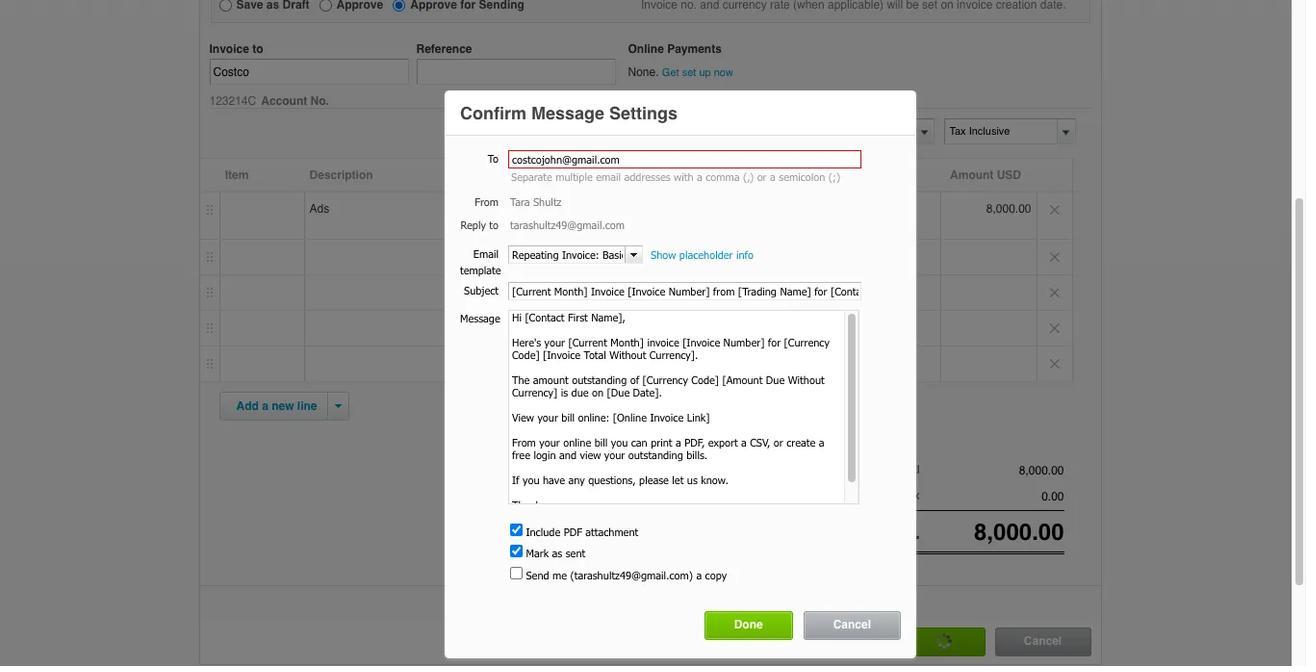 Task type: describe. For each thing, give the bounding box(es) containing it.
reply
[[461, 218, 486, 231]]

add
[[236, 400, 259, 413]]

1 horizontal spatial message
[[531, 103, 605, 123]]

confirm
[[460, 103, 527, 123]]

info
[[736, 248, 754, 260]]

subtotal
[[877, 463, 920, 477]]

subject
[[464, 284, 499, 296]]

3 delete line item image from the top
[[1037, 347, 1072, 382]]

cancel button
[[833, 618, 890, 631]]

add a new line link
[[225, 393, 329, 420]]

disc
[[646, 169, 671, 182]]

description
[[310, 169, 373, 182]]

0 vertical spatial tax
[[848, 169, 867, 182]]

reply to
[[461, 218, 499, 231]]

new
[[272, 400, 294, 413]]

invoice
[[209, 42, 249, 56]]

Save as Draft radio
[[219, 0, 232, 12]]

me
[[553, 569, 567, 581]]

to for reply to
[[489, 218, 499, 231]]

online
[[628, 42, 664, 56]]

account no.
[[261, 95, 332, 108]]

account for account no.
[[261, 95, 307, 108]]

online payments
[[628, 42, 722, 56]]

ads
[[309, 203, 329, 216]]

account for account
[[704, 169, 750, 182]]

template
[[460, 264, 501, 276]]

tara shultz
[[510, 195, 562, 208]]

show placeholder info
[[651, 248, 754, 260]]

settings
[[609, 103, 678, 123]]

get
[[662, 67, 679, 79]]

preview placeholders
[[792, 635, 893, 647]]

include
[[526, 525, 560, 538]]

1 horizontal spatial cancel
[[1024, 635, 1062, 648]]

sent
[[566, 547, 585, 560]]

a right with
[[697, 170, 703, 183]]

cancel link
[[996, 629, 1090, 656]]

2.00
[[533, 203, 556, 216]]

email
[[596, 170, 621, 183]]

price
[[595, 169, 623, 182]]

0 horizontal spatial cancel
[[833, 618, 871, 631]]

attachment
[[586, 525, 638, 538]]

separate multiple email addresses with a comma (,) or a semicolon (;)
[[511, 170, 841, 183]]

show placeholder info link
[[651, 248, 754, 260]]

mark
[[526, 547, 549, 560]]

preview
[[792, 635, 830, 647]]

2 delete line item image from the top
[[1037, 276, 1072, 310]]

a left new
[[262, 400, 268, 413]]

Reference text field
[[416, 59, 616, 85]]

with
[[674, 170, 694, 183]]

1 delete line item image from the top
[[1037, 193, 1072, 228]]

payments
[[667, 42, 722, 56]]

invoice to
[[209, 42, 263, 56]]

to for invoice to
[[252, 42, 263, 56]]

(,)
[[743, 170, 754, 183]]

pdf
[[564, 525, 582, 538]]

done button
[[734, 618, 782, 631]]

or
[[757, 170, 767, 183]]

add a new line
[[236, 400, 317, 413]]

4,000.00
[[587, 203, 632, 216]]

item
[[225, 169, 249, 182]]

none. get set up now
[[628, 66, 733, 79]]

send me (tarashultz49@gmail.com) a copy
[[523, 569, 727, 581]]

show
[[651, 248, 676, 260]]



Task type: locate. For each thing, give the bounding box(es) containing it.
1 vertical spatial delete line item image
[[1037, 276, 1072, 310]]

sales tax
[[870, 489, 920, 502]]

are:
[[759, 125, 777, 137]]

shultz
[[533, 195, 562, 208]]

account left no.
[[261, 95, 307, 108]]

multiple
[[556, 170, 593, 183]]

line
[[297, 400, 317, 413]]

tara
[[510, 195, 530, 208]]

0 horizontal spatial tax
[[848, 169, 867, 182]]

0 horizontal spatial message
[[460, 312, 500, 324]]

more add line options... image
[[335, 405, 342, 409]]

1 vertical spatial delete line item image
[[1037, 311, 1072, 346]]

amounts are:
[[714, 125, 777, 137]]

0 vertical spatial message
[[531, 103, 605, 123]]

unit
[[569, 169, 591, 182]]

confirm message settings
[[460, 103, 678, 123]]

addresses
[[624, 170, 671, 183]]

Approve radio
[[319, 0, 332, 12]]

1 delete line item image from the top
[[1037, 240, 1072, 275]]

a
[[697, 170, 703, 183], [770, 170, 776, 183], [262, 400, 268, 413], [696, 569, 702, 581]]

1 horizontal spatial account
[[704, 169, 750, 182]]

1 vertical spatial account
[[704, 169, 750, 182]]

account
[[261, 95, 307, 108], [704, 169, 750, 182]]

cancel
[[833, 618, 871, 631], [1024, 635, 1062, 648]]

unit price
[[569, 169, 623, 182]]

Approve for Sending radio
[[393, 0, 406, 12]]

copy
[[705, 569, 727, 581]]

123214c
[[209, 95, 256, 108]]

(;)
[[829, 170, 841, 183]]

account left or
[[704, 169, 750, 182]]

now
[[714, 67, 733, 79]]

amount
[[950, 169, 994, 182]]

1 vertical spatial to
[[489, 218, 499, 231]]

0 vertical spatial account
[[261, 95, 307, 108]]

up
[[699, 67, 711, 79]]

delete line item image
[[1037, 240, 1072, 275], [1037, 311, 1072, 346]]

delete line item image
[[1037, 193, 1072, 228], [1037, 276, 1072, 310], [1037, 347, 1072, 382]]

to right invoice
[[252, 42, 263, 56]]

1 horizontal spatial tax
[[902, 489, 920, 502]]

as
[[552, 547, 562, 560]]

tax right sales
[[902, 489, 920, 502]]

2 delete line item image from the top
[[1037, 311, 1072, 346]]

1 horizontal spatial to
[[489, 218, 499, 231]]

tax rate
[[848, 169, 895, 182]]

1 vertical spatial tax
[[902, 489, 920, 502]]

(tarashultz49@gmail.com)
[[570, 569, 693, 581]]

a right or
[[770, 170, 776, 183]]

comma
[[706, 170, 740, 183]]

None text field
[[920, 464, 1064, 478]]

placeholder
[[679, 248, 733, 260]]

tax
[[848, 169, 867, 182], [902, 489, 920, 502]]

0 vertical spatial delete line item image
[[1037, 240, 1072, 275]]

2 vertical spatial delete line item image
[[1037, 347, 1072, 382]]

total
[[845, 518, 920, 545]]

separate
[[511, 170, 552, 183]]

0 vertical spatial to
[[252, 42, 263, 56]]

email template
[[460, 247, 501, 276]]

0 horizontal spatial to
[[252, 42, 263, 56]]

from
[[475, 195, 499, 208]]

done
[[734, 618, 763, 631]]

semicolon
[[779, 170, 825, 183]]

%
[[674, 169, 684, 182]]

message down subject
[[460, 312, 500, 324]]

reference
[[416, 42, 472, 56]]

None text field
[[209, 59, 409, 85], [783, 120, 913, 144], [945, 120, 1074, 144], [508, 150, 862, 168], [509, 246, 625, 262], [508, 282, 862, 300], [920, 490, 1064, 503], [920, 519, 1064, 546], [209, 59, 409, 85], [783, 120, 913, 144], [945, 120, 1074, 144], [508, 150, 862, 168], [509, 246, 625, 262], [508, 282, 862, 300], [920, 490, 1064, 503], [920, 519, 1064, 546]]

to right "reply"
[[489, 218, 499, 231]]

usd
[[997, 169, 1021, 182]]

0 vertical spatial cancel
[[833, 618, 871, 631]]

disc %
[[646, 169, 684, 182]]

tarashultz49@gmail.com
[[510, 218, 625, 231]]

send
[[526, 569, 549, 581]]

set
[[682, 67, 696, 79]]

preview placeholders link
[[792, 628, 893, 654]]

0 horizontal spatial account
[[261, 95, 307, 108]]

tax right (;)
[[848, 169, 867, 182]]

email
[[473, 247, 499, 260]]

1 vertical spatial message
[[460, 312, 500, 324]]

Hi [Contact First Name],  Here's your [Current Month] invoice [Invoice Number] for [Currency Code] [Invoice Total Without Currency].  The amount outstanding of [Currency Code] [Amount Due Without Currency] is due on [Due Date].  View your bill online: [Online Invoice Link]  From your online bill you can print a PDF, export a CSV, or create a free login and view your outstanding bills.  If you have any questions, please let us know.  Thanks, [Trading Name] text field
[[508, 310, 860, 504]]

placeholders
[[833, 635, 893, 647]]

to
[[488, 152, 499, 165]]

to
[[252, 42, 263, 56], [489, 218, 499, 231]]

mark as sent
[[523, 547, 585, 560]]

get set up now link
[[662, 67, 733, 79]]

rate
[[870, 169, 895, 182]]

qty
[[528, 169, 547, 182]]

message
[[531, 103, 605, 123], [460, 312, 500, 324]]

include pdf attachment
[[523, 525, 638, 538]]

no.
[[311, 95, 329, 108]]

a left the copy
[[696, 569, 702, 581]]

0 vertical spatial delete line item image
[[1037, 193, 1072, 228]]

1 vertical spatial cancel
[[1024, 635, 1062, 648]]

None checkbox
[[510, 523, 523, 536], [510, 545, 523, 558], [510, 567, 523, 579], [510, 523, 523, 536], [510, 545, 523, 558], [510, 567, 523, 579]]

loading... image
[[936, 634, 952, 649]]

none.
[[628, 66, 659, 79]]

8,000.00
[[987, 203, 1032, 216]]

amount usd
[[950, 169, 1021, 182]]

message up unit
[[531, 103, 605, 123]]

amounts
[[714, 125, 756, 137]]

sales
[[870, 489, 899, 502]]



Task type: vqa. For each thing, say whether or not it's contained in the screenshot.
2.00
yes



